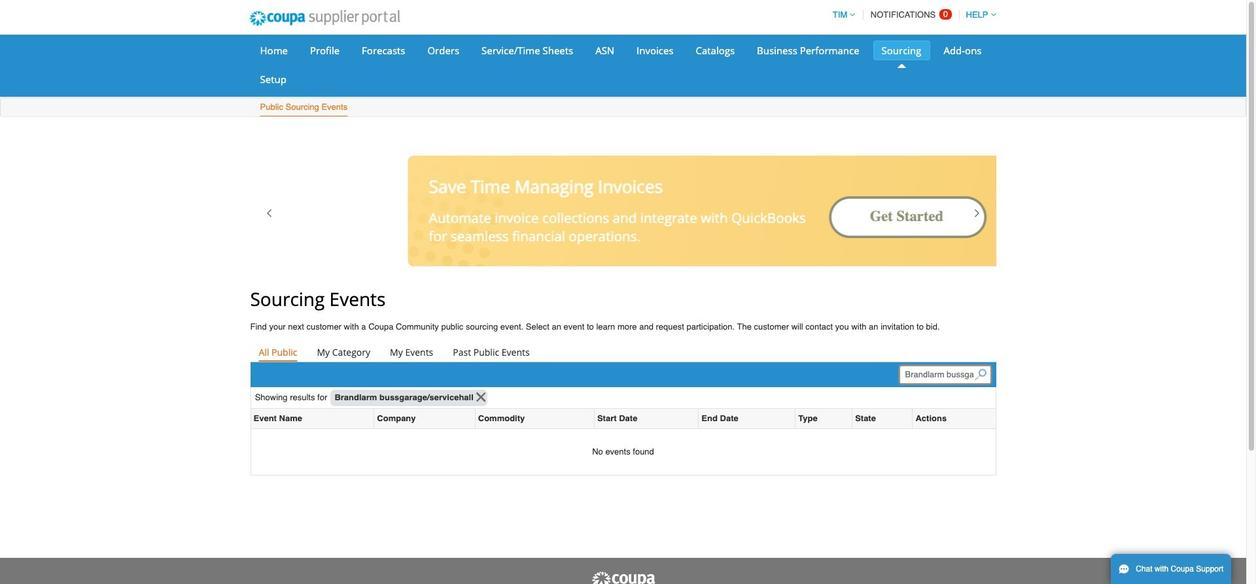 Task type: vqa. For each thing, say whether or not it's contained in the screenshot.
The Additional Information icon
no



Task type: describe. For each thing, give the bounding box(es) containing it.
start date element
[[595, 409, 699, 429]]

search image
[[975, 369, 987, 381]]

end date element
[[699, 409, 796, 429]]

commodity element
[[476, 409, 595, 429]]

Search text field
[[900, 366, 991, 384]]



Task type: locate. For each thing, give the bounding box(es) containing it.
type element
[[796, 409, 853, 429]]

actions element
[[913, 409, 996, 429]]

0 horizontal spatial coupa supplier portal image
[[241, 2, 409, 35]]

next image
[[972, 208, 983, 218]]

company element
[[375, 409, 476, 429]]

previous image
[[264, 208, 275, 218]]

coupa supplier portal image
[[241, 2, 409, 35], [591, 571, 656, 585]]

1 horizontal spatial coupa supplier portal image
[[591, 571, 656, 585]]

clear filter image
[[476, 393, 486, 402]]

navigation
[[827, 2, 997, 27]]

1 vertical spatial coupa supplier portal image
[[591, 571, 656, 585]]

alert
[[251, 429, 996, 475]]

tab list
[[250, 344, 997, 362]]

event name element
[[251, 409, 375, 429]]

state element
[[853, 409, 913, 429]]

0 vertical spatial coupa supplier portal image
[[241, 2, 409, 35]]



